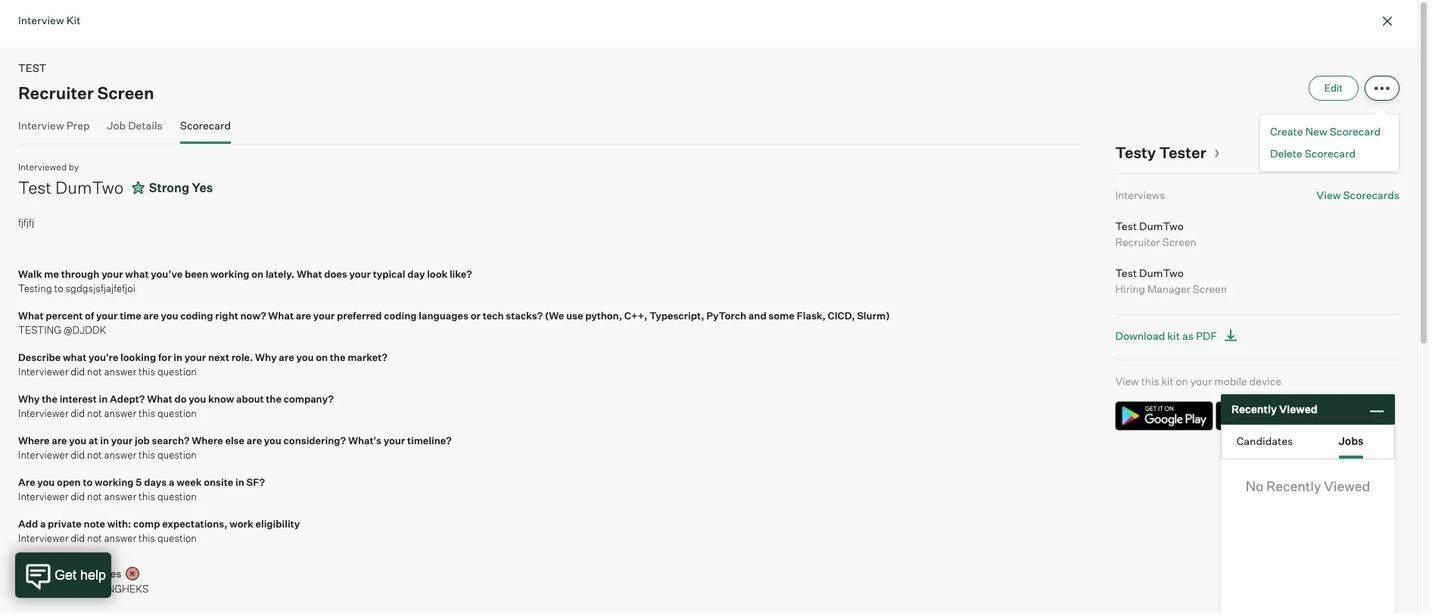 Task type: locate. For each thing, give the bounding box(es) containing it.
mobile
[[1214, 374, 1247, 387]]

interviewer
[[18, 366, 68, 378], [18, 407, 68, 419], [18, 449, 68, 461], [18, 490, 68, 503], [18, 532, 68, 544]]

interviewer inside add a private note with: comp expectations, work eligibility interviewer did not answer this question
[[18, 532, 68, 544]]

details
[[128, 118, 163, 131]]

question down the for
[[157, 366, 197, 378]]

working left 5 on the left bottom of the page
[[95, 476, 134, 488]]

thoughts
[[18, 582, 75, 595]]

viewed down device
[[1279, 403, 1317, 416]]

interviewer down interest
[[18, 407, 68, 419]]

you up company?
[[296, 351, 314, 363]]

you right the time
[[161, 309, 178, 321]]

1 vertical spatial view
[[1115, 374, 1139, 387]]

dumtwo inside interviewed by test dumtwo
[[55, 177, 124, 197]]

2 horizontal spatial the
[[330, 351, 345, 363]]

use
[[18, 567, 37, 579]]

interview for interview kit
[[18, 14, 64, 26]]

2 interview from the top
[[18, 118, 64, 131]]

you inside are you open to working 5 days a week onsite in sf? interviewer did not answer this question
[[37, 476, 55, 488]]

now?
[[240, 309, 266, 321]]

pdf
[[1196, 329, 1217, 342]]

interviewer inside where are you at in your job search? where else are you considering? what's your timeline? interviewer did not answer this question
[[18, 449, 68, 461]]

create
[[1270, 125, 1303, 137]]

did up open
[[71, 449, 85, 461]]

3 answer from the top
[[104, 449, 136, 461]]

what left the you've
[[125, 268, 149, 280]]

create new scorecard
[[1270, 125, 1381, 137]]

are right the time
[[143, 309, 159, 321]]

0 horizontal spatial coding
[[180, 309, 213, 321]]

dumtwo down interviews
[[1139, 219, 1184, 232]]

1 horizontal spatial recruiter
[[1115, 235, 1160, 248]]

in inside where are you at in your job search? where else are you considering? what's your timeline? interviewer did not answer this question
[[100, 434, 109, 446]]

test for test dumtwo hiring manager screen
[[1115, 266, 1137, 279]]

private
[[48, 517, 82, 529]]

1 horizontal spatial what
[[125, 268, 149, 280]]

2 question from the top
[[157, 407, 197, 419]]

not down note
[[87, 532, 102, 544]]

answer down job
[[104, 449, 136, 461]]

@djddk
[[63, 324, 106, 336]]

dumtwo up manager
[[1139, 266, 1184, 279]]

create new scorecard link
[[1270, 124, 1389, 139]]

interest
[[60, 392, 97, 405]]

kit
[[1167, 329, 1180, 342], [1162, 374, 1174, 387]]

question down 'do'
[[157, 407, 197, 419]]

coding right preferred
[[384, 309, 417, 321]]

1 interview from the top
[[18, 14, 64, 26]]

working inside "walk me through your what you've been working on lately. what does your typical day look like? testing to sgdgsjsfjajfefjoi"
[[210, 268, 249, 280]]

interview for interview prep
[[18, 118, 64, 131]]

your left job
[[111, 434, 133, 446]]

screen
[[97, 82, 154, 103], [1162, 235, 1196, 248], [1193, 282, 1227, 295]]

in right the for
[[174, 351, 182, 363]]

test inside test dumtwo hiring manager screen
[[1115, 266, 1137, 279]]

test
[[18, 61, 46, 74]]

cicd,
[[828, 309, 855, 321]]

the
[[330, 351, 345, 363], [42, 392, 57, 405], [266, 392, 282, 405]]

open
[[57, 476, 81, 488]]

1 vertical spatial of
[[40, 567, 49, 579]]

1 question from the top
[[157, 366, 197, 378]]

job details
[[107, 118, 163, 131]]

working right been
[[210, 268, 249, 280]]

0 horizontal spatial recruiter
[[18, 82, 94, 103]]

next
[[208, 351, 229, 363]]

walk me through your what you've been working on lately. what does your typical day look like? testing to sgdgsjsfjajfefjoi
[[18, 268, 472, 294]]

answer down adept?
[[104, 407, 136, 419]]

in inside describe what you're looking for in your next role. why are you on the market? interviewer did not answer this question
[[174, 351, 182, 363]]

0 vertical spatial dumtwo
[[55, 177, 124, 197]]

recruiter
[[18, 82, 94, 103], [1115, 235, 1160, 248]]

interview left prep
[[18, 118, 64, 131]]

testy tester link
[[1115, 143, 1220, 162]]

did up interest
[[71, 366, 85, 378]]

are inside describe what you're looking for in your next role. why are you on the market? interviewer did not answer this question
[[279, 351, 294, 363]]

test down interviewed
[[18, 177, 52, 197]]

2 vertical spatial dumtwo
[[1139, 266, 1184, 279]]

the right about at the left bottom of the page
[[266, 392, 282, 405]]

what
[[297, 268, 322, 280], [18, 309, 44, 321], [268, 309, 294, 321], [147, 392, 172, 405]]

0 horizontal spatial a
[[40, 517, 46, 529]]

dumtwo inside test dumtwo hiring manager screen
[[1139, 266, 1184, 279]]

test inside "test dumtwo recruiter screen"
[[1115, 219, 1137, 232]]

about
[[236, 392, 264, 405]]

the left market?
[[330, 351, 345, 363]]

are right role.
[[279, 351, 294, 363]]

5 not from the top
[[87, 532, 102, 544]]

coding
[[180, 309, 213, 321], [384, 309, 417, 321]]

to inside "walk me through your what you've been working on lately. what does your typical day look like? testing to sgdgsjsfjajfefjoi"
[[54, 282, 63, 294]]

0 horizontal spatial viewed
[[1279, 403, 1317, 416]]

not down at
[[87, 449, 102, 461]]

this down download
[[1141, 374, 1159, 387]]

1 horizontal spatial to
[[83, 476, 93, 488]]

your left next
[[185, 351, 206, 363]]

2 coding from the left
[[384, 309, 417, 321]]

tab list containing candidates
[[1222, 425, 1394, 459]]

2 did from the top
[[71, 407, 85, 419]]

scorecard inside create new scorecard link
[[1330, 125, 1381, 137]]

did down interest
[[71, 407, 85, 419]]

download
[[1115, 329, 1165, 342]]

percent
[[46, 309, 83, 321]]

1 vertical spatial screen
[[1162, 235, 1196, 248]]

in left adept?
[[99, 392, 108, 405]]

0 vertical spatial to
[[54, 282, 63, 294]]

2 answer from the top
[[104, 407, 136, 419]]

0 vertical spatial viewed
[[1279, 403, 1317, 416]]

slurm)
[[857, 309, 890, 321]]

recently
[[1232, 403, 1277, 416], [1266, 478, 1321, 494]]

interview left 'kit' at the top of the page
[[18, 14, 64, 26]]

jobs
[[1339, 434, 1364, 447]]

(we
[[545, 309, 564, 321]]

of up thoughts in the left bottom of the page
[[40, 567, 49, 579]]

1 interviewer from the top
[[18, 366, 68, 378]]

1 vertical spatial working
[[95, 476, 134, 488]]

hiring
[[1115, 282, 1145, 295]]

scorecard up delete scorecard link
[[1330, 125, 1381, 137]]

1 not from the top
[[87, 366, 102, 378]]

why inside why the interest in adept? what do you know about the company? interviewer did not answer this question
[[18, 392, 40, 405]]

0 horizontal spatial where
[[18, 434, 50, 446]]

this down looking
[[139, 366, 155, 378]]

you right 'else'
[[264, 434, 281, 446]]

4 question from the top
[[157, 490, 197, 503]]

to right open
[[83, 476, 93, 488]]

question down search?
[[157, 449, 197, 461]]

2 vertical spatial test
[[1115, 266, 1137, 279]]

0 vertical spatial why
[[255, 351, 277, 363]]

the left interest
[[42, 392, 57, 405]]

0 vertical spatial of
[[85, 309, 94, 321]]

0 horizontal spatial the
[[42, 392, 57, 405]]

tab list
[[1222, 425, 1394, 459]]

1 vertical spatial dumtwo
[[1139, 219, 1184, 232]]

been
[[185, 268, 208, 280]]

are right 'else'
[[247, 434, 262, 446]]

to down me
[[54, 282, 63, 294]]

interviewer up are
[[18, 449, 68, 461]]

dumtwo down by on the top of the page
[[55, 177, 124, 197]]

question down expectations,
[[157, 532, 197, 544]]

test down interviews
[[1115, 219, 1137, 232]]

1 horizontal spatial a
[[169, 476, 174, 488]]

1 did from the top
[[71, 366, 85, 378]]

view down download
[[1115, 374, 1139, 387]]

to inside are you open to working 5 days a week onsite in sf? interviewer did not answer this question
[[83, 476, 93, 488]]

on
[[252, 268, 264, 280], [316, 351, 328, 363], [1176, 374, 1188, 387]]

this down 5 on the left bottom of the page
[[139, 490, 155, 503]]

not up note
[[87, 490, 102, 503]]

not down you're
[[87, 366, 102, 378]]

1 where from the left
[[18, 434, 50, 446]]

1 vertical spatial a
[[40, 517, 46, 529]]

2 not from the top
[[87, 407, 102, 419]]

2 where from the left
[[192, 434, 223, 446]]

where
[[18, 434, 50, 446], [192, 434, 223, 446]]

scorecard inside delete scorecard link
[[1305, 147, 1356, 160]]

by
[[69, 161, 79, 173]]

you right 'do'
[[189, 392, 206, 405]]

kit left as
[[1167, 329, 1180, 342]]

use
[[566, 309, 583, 321]]

you left at
[[69, 434, 87, 446]]

flask,
[[797, 309, 826, 321]]

0 horizontal spatial on
[[252, 268, 264, 280]]

not down interest
[[87, 407, 102, 419]]

question inside add a private note with: comp expectations, work eligibility interviewer did not answer this question
[[157, 532, 197, 544]]

recruiter down interviews
[[1115, 235, 1160, 248]]

1 horizontal spatial of
[[85, 309, 94, 321]]

0 horizontal spatial why
[[18, 392, 40, 405]]

1 vertical spatial to
[[83, 476, 93, 488]]

5 question from the top
[[157, 532, 197, 544]]

1 horizontal spatial on
[[316, 351, 328, 363]]

some
[[769, 309, 795, 321]]

view for view scorecards
[[1316, 188, 1341, 201]]

question inside where are you at in your job search? where else are you considering? what's your timeline? interviewer did not answer this question
[[157, 449, 197, 461]]

timeline?
[[407, 434, 452, 446]]

viewed down jobs
[[1324, 478, 1370, 494]]

a inside are you open to working 5 days a week onsite in sf? interviewer did not answer this question
[[169, 476, 174, 488]]

0 vertical spatial a
[[169, 476, 174, 488]]

recruiter up interview prep
[[18, 82, 94, 103]]

what inside why the interest in adept? what do you know about the company? interviewer did not answer this question
[[147, 392, 172, 405]]

view scorecards button
[[1316, 188, 1400, 201]]

on down download kit as pdf link
[[1176, 374, 1188, 387]]

interview
[[18, 14, 64, 26], [18, 118, 64, 131]]

0 vertical spatial working
[[210, 268, 249, 280]]

answer inside where are you at in your job search? where else are you considering? what's your timeline? interviewer did not answer this question
[[104, 449, 136, 461]]

job details link
[[107, 118, 163, 140]]

interviewer down add
[[18, 532, 68, 544]]

definitely not image
[[125, 566, 140, 581]]

viewed
[[1279, 403, 1317, 416], [1324, 478, 1370, 494]]

1 horizontal spatial the
[[266, 392, 282, 405]]

on left lately.
[[252, 268, 264, 280]]

question inside describe what you're looking for in your next role. why are you on the market? interviewer did not answer this question
[[157, 366, 197, 378]]

did inside describe what you're looking for in your next role. why are you on the market? interviewer did not answer this question
[[71, 366, 85, 378]]

0 vertical spatial interview
[[18, 14, 64, 26]]

answer inside describe what you're looking for in your next role. why are you on the market? interviewer did not answer this question
[[104, 366, 136, 378]]

you inside what percent of your time are you coding right now? what are your preferred coding languages or tech stacks? (we use python, c++, typescript, pytorch and some flask, cicd, slurm) testing @djddk
[[161, 309, 178, 321]]

1 answer from the top
[[104, 366, 136, 378]]

screen up test dumtwo hiring manager screen
[[1162, 235, 1196, 248]]

1 vertical spatial why
[[18, 392, 40, 405]]

role.
[[231, 351, 253, 363]]

considering?
[[284, 434, 346, 446]]

your right does
[[349, 268, 371, 280]]

you inside why the interest in adept? what do you know about the company? interviewer did not answer this question
[[189, 392, 206, 405]]

3 interviewer from the top
[[18, 449, 68, 461]]

this down job
[[139, 449, 155, 461]]

dumtwo inside "test dumtwo recruiter screen"
[[1139, 219, 1184, 232]]

this inside where are you at in your job search? where else are you considering? what's your timeline? interviewer did not answer this question
[[139, 449, 155, 461]]

in right at
[[100, 434, 109, 446]]

1 horizontal spatial why
[[255, 351, 277, 363]]

what left 'do'
[[147, 392, 172, 405]]

what percent of your time are you coding right now? what are your preferred coding languages or tech stacks? (we use python, c++, typescript, pytorch and some flask, cicd, slurm) testing @djddk
[[18, 309, 890, 336]]

strong
[[149, 180, 189, 195]]

4 did from the top
[[71, 490, 85, 503]]

recently down device
[[1232, 403, 1277, 416]]

this down adept?
[[139, 407, 155, 419]]

do
[[174, 392, 187, 405]]

answer inside add a private note with: comp expectations, work eligibility interviewer did not answer this question
[[104, 532, 136, 544]]

answer down 5 on the left bottom of the page
[[104, 490, 136, 503]]

4 answer from the top
[[104, 490, 136, 503]]

question inside why the interest in adept? what do you know about the company? interviewer did not answer this question
[[157, 407, 197, 419]]

testy
[[1115, 143, 1156, 162]]

1 vertical spatial interview
[[18, 118, 64, 131]]

where left 'else'
[[192, 434, 223, 446]]

0 horizontal spatial to
[[54, 282, 63, 294]]

answer down you're
[[104, 366, 136, 378]]

tech
[[483, 309, 504, 321]]

0 vertical spatial screen
[[97, 82, 154, 103]]

5 answer from the top
[[104, 532, 136, 544]]

what
[[125, 268, 149, 280], [63, 351, 86, 363]]

answer down with:
[[104, 532, 136, 544]]

2 vertical spatial screen
[[1193, 282, 1227, 295]]

interviewer down are
[[18, 490, 68, 503]]

not inside why the interest in adept? what do you know about the company? interviewer did not answer this question
[[87, 407, 102, 419]]

onsite
[[204, 476, 233, 488]]

1 vertical spatial kit
[[1162, 374, 1174, 387]]

1 horizontal spatial coding
[[384, 309, 417, 321]]

this down comp
[[139, 532, 155, 544]]

strong yes image
[[131, 178, 146, 196]]

search?
[[152, 434, 190, 446]]

test up hiring
[[1115, 266, 1137, 279]]

1 vertical spatial what
[[63, 351, 86, 363]]

0 vertical spatial on
[[252, 268, 264, 280]]

4 interviewer from the top
[[18, 490, 68, 503]]

and
[[748, 309, 766, 321]]

0 horizontal spatial working
[[95, 476, 134, 488]]

what right now?
[[268, 309, 294, 321]]

on up company?
[[316, 351, 328, 363]]

1 vertical spatial viewed
[[1324, 478, 1370, 494]]

1 horizontal spatial working
[[210, 268, 249, 280]]

a right add
[[40, 517, 46, 529]]

why right role.
[[255, 351, 277, 363]]

your inside describe what you're looking for in your next role. why are you on the market? interviewer did not answer this question
[[185, 351, 206, 363]]

did down private
[[71, 532, 85, 544]]

what inside "walk me through your what you've been working on lately. what does your typical day look like? testing to sgdgsjsfjajfefjoi"
[[297, 268, 322, 280]]

interviewer down describe
[[18, 366, 68, 378]]

what inside describe what you're looking for in your next role. why are you on the market? interviewer did not answer this question
[[63, 351, 86, 363]]

did down open
[[71, 490, 85, 503]]

coding left right at left bottom
[[180, 309, 213, 321]]

5 did from the top
[[71, 532, 85, 544]]

question
[[157, 366, 197, 378], [157, 407, 197, 419], [157, 449, 197, 461], [157, 490, 197, 503], [157, 532, 197, 544]]

0 vertical spatial what
[[125, 268, 149, 280]]

in left sf?
[[235, 476, 244, 488]]

scorecard down create new scorecard link
[[1305, 147, 1356, 160]]

why the interest in adept? what do you know about the company? interviewer did not answer this question
[[18, 392, 334, 419]]

in
[[174, 351, 182, 363], [99, 392, 108, 405], [100, 434, 109, 446], [235, 476, 244, 488]]

typical
[[373, 268, 405, 280]]

a right the days
[[169, 476, 174, 488]]

this
[[139, 366, 155, 378], [1141, 374, 1159, 387], [139, 407, 155, 419], [139, 449, 155, 461], [139, 490, 155, 503], [139, 532, 155, 544]]

scorecard
[[180, 118, 231, 131], [1330, 125, 1381, 137], [1305, 147, 1356, 160]]

where up are
[[18, 434, 50, 446]]

working inside are you open to working 5 days a week onsite in sf? interviewer did not answer this question
[[95, 476, 134, 488]]

0 horizontal spatial what
[[63, 351, 86, 363]]

no
[[1246, 478, 1264, 494]]

not inside describe what you're looking for in your next role. why are you on the market? interviewer did not answer this question
[[87, 366, 102, 378]]

of up @djddk
[[85, 309, 94, 321]]

5 interviewer from the top
[[18, 532, 68, 544]]

recently right no
[[1266, 478, 1321, 494]]

1 vertical spatial recruiter
[[1115, 235, 1160, 248]]

recently viewed
[[1232, 403, 1317, 416]]

of inside what percent of your time are you coding right now? what are your preferred coding languages or tech stacks? (we use python, c++, typescript, pytorch and some flask, cicd, slurm) testing @djddk
[[85, 309, 94, 321]]

what down @djddk
[[63, 351, 86, 363]]

1 vertical spatial test
[[1115, 219, 1137, 232]]

3 not from the top
[[87, 449, 102, 461]]

describe what you're looking for in your next role. why are you on the market? interviewer did not answer this question
[[18, 351, 388, 378]]

recruiter inside "test dumtwo recruiter screen"
[[1115, 235, 1160, 248]]

a
[[169, 476, 174, 488], [40, 517, 46, 529]]

delete scorecard link
[[1270, 146, 1389, 161]]

you right are
[[37, 476, 55, 488]]

2 interviewer from the top
[[18, 407, 68, 419]]

4 not from the top
[[87, 490, 102, 503]]

2 vertical spatial on
[[1176, 374, 1188, 387]]

1 horizontal spatial where
[[192, 434, 223, 446]]

walk
[[18, 268, 42, 280]]

download kit as pdf
[[1115, 329, 1217, 342]]

0 horizontal spatial view
[[1115, 374, 1139, 387]]

0 vertical spatial kit
[[1167, 329, 1180, 342]]

question down week
[[157, 490, 197, 503]]

languages
[[419, 309, 469, 321]]

this inside are you open to working 5 days a week onsite in sf? interviewer did not answer this question
[[139, 490, 155, 503]]

3 question from the top
[[157, 449, 197, 461]]

what left does
[[297, 268, 322, 280]]

screen up job details
[[97, 82, 154, 103]]

0 vertical spatial test
[[18, 177, 52, 197]]

view down delete scorecard link
[[1316, 188, 1341, 201]]

dumtwo for test dumtwo recruiter screen
[[1139, 219, 1184, 232]]

1 horizontal spatial view
[[1316, 188, 1341, 201]]

what inside "walk me through your what you've been working on lately. what does your typical day look like? testing to sgdgsjsfjajfefjoi"
[[125, 268, 149, 280]]

3 did from the top
[[71, 449, 85, 461]]

did
[[71, 366, 85, 378], [71, 407, 85, 419], [71, 449, 85, 461], [71, 490, 85, 503], [71, 532, 85, 544]]

0 vertical spatial view
[[1316, 188, 1341, 201]]

1 vertical spatial on
[[316, 351, 328, 363]]



Task type: vqa. For each thing, say whether or not it's contained in the screenshot.
Goals yesterday,
no



Task type: describe. For each thing, give the bounding box(es) containing it.
interview kit
[[18, 14, 81, 26]]

on inside "walk me through your what you've been working on lately. what does your typical day look like? testing to sgdgsjsfjajfefjoi"
[[252, 268, 264, 280]]

screen inside test dumtwo hiring manager screen
[[1193, 282, 1227, 295]]

are left at
[[52, 434, 67, 446]]

view this kit on your mobile device
[[1115, 374, 1281, 387]]

thoughts dng sngheks
[[18, 582, 149, 595]]

this inside why the interest in adept? what do you know about the company? interviewer did not answer this question
[[139, 407, 155, 419]]

your left preferred
[[313, 309, 335, 321]]

c++,
[[624, 309, 647, 321]]

device
[[1250, 374, 1281, 387]]

0 vertical spatial recently
[[1232, 403, 1277, 416]]

test dumtwo recruiter screen
[[1115, 219, 1196, 248]]

2 horizontal spatial on
[[1176, 374, 1188, 387]]

view for view this kit on your mobile device
[[1115, 374, 1139, 387]]

close image
[[1378, 12, 1397, 30]]

dumtwo for test dumtwo hiring manager screen
[[1139, 266, 1184, 279]]

through
[[61, 268, 99, 280]]

test dumtwo hiring manager screen
[[1115, 266, 1227, 295]]

expectations,
[[162, 517, 227, 529]]

are right now?
[[296, 309, 311, 321]]

prep
[[66, 118, 90, 131]]

or
[[471, 309, 481, 321]]

1 vertical spatial recently
[[1266, 478, 1321, 494]]

note
[[84, 517, 105, 529]]

your left "mobile"
[[1191, 374, 1212, 387]]

scorecards
[[1343, 188, 1400, 201]]

describe
[[18, 351, 61, 363]]

else
[[225, 434, 245, 446]]

comp
[[133, 517, 160, 529]]

add
[[18, 517, 38, 529]]

download kit as pdf link
[[1115, 326, 1242, 346]]

did inside add a private note with: comp expectations, work eligibility interviewer did not answer this question
[[71, 532, 85, 544]]

more link
[[1365, 75, 1400, 100]]

as
[[1182, 329, 1194, 342]]

on inside describe what you're looking for in your next role. why are you on the market? interviewer did not answer this question
[[316, 351, 328, 363]]

question inside are you open to working 5 days a week onsite in sf? interviewer did not answer this question
[[157, 490, 197, 503]]

this inside describe what you're looking for in your next role. why are you on the market? interviewer did not answer this question
[[139, 366, 155, 378]]

week
[[177, 476, 202, 488]]

did inside where are you at in your job search? where else are you considering? what's your timeline? interviewer did not answer this question
[[71, 449, 85, 461]]

testing
[[18, 282, 52, 294]]

work
[[229, 517, 253, 529]]

delete
[[1270, 147, 1302, 160]]

fjfjfj
[[18, 216, 34, 229]]

your right what's at left bottom
[[384, 434, 405, 446]]

testy tester
[[1115, 143, 1206, 162]]

a inside add a private note with: comp expectations, work eligibility interviewer did not answer this question
[[40, 517, 46, 529]]

no recently viewed
[[1246, 478, 1370, 494]]

scorecard link
[[180, 118, 231, 140]]

know
[[208, 392, 234, 405]]

you're
[[89, 351, 118, 363]]

1 horizontal spatial viewed
[[1324, 478, 1370, 494]]

like?
[[450, 268, 472, 280]]

5
[[136, 476, 142, 488]]

does
[[324, 268, 347, 280]]

lately.
[[266, 268, 295, 280]]

in inside why the interest in adept? what do you know about the company? interviewer did not answer this question
[[99, 392, 108, 405]]

0 horizontal spatial of
[[40, 567, 49, 579]]

this inside add a private note with: comp expectations, work eligibility interviewer did not answer this question
[[139, 532, 155, 544]]

interviewer inside why the interest in adept? what do you know about the company? interviewer did not answer this question
[[18, 407, 68, 419]]

did inside why the interest in adept? what do you know about the company? interviewer did not answer this question
[[71, 407, 85, 419]]

preferred
[[337, 309, 382, 321]]

use of best practices
[[18, 567, 121, 579]]

time
[[120, 309, 141, 321]]

what up testing
[[18, 309, 44, 321]]

are
[[18, 476, 35, 488]]

python,
[[585, 309, 622, 321]]

your left the time
[[96, 309, 118, 321]]

delete scorecard
[[1270, 147, 1356, 160]]

screen inside "test dumtwo recruiter screen"
[[1162, 235, 1196, 248]]

answer inside why the interest in adept? what do you know about the company? interviewer did not answer this question
[[104, 407, 136, 419]]

practices
[[76, 567, 121, 579]]

scorecard right details
[[180, 118, 231, 131]]

adept?
[[110, 392, 145, 405]]

job
[[135, 434, 150, 446]]

manager
[[1147, 282, 1190, 295]]

what's
[[348, 434, 381, 446]]

1 coding from the left
[[180, 309, 213, 321]]

test for test dumtwo recruiter screen
[[1115, 219, 1137, 232]]

in inside are you open to working 5 days a week onsite in sf? interviewer did not answer this question
[[235, 476, 244, 488]]

job
[[107, 118, 126, 131]]

not inside are you open to working 5 days a week onsite in sf? interviewer did not answer this question
[[87, 490, 102, 503]]

tester
[[1159, 143, 1206, 162]]

pytorch
[[706, 309, 746, 321]]

are you open to working 5 days a week onsite in sf? interviewer did not answer this question
[[18, 476, 265, 503]]

not inside where are you at in your job search? where else are you considering? what's your timeline? interviewer did not answer this question
[[87, 449, 102, 461]]

where are you at in your job search? where else are you considering? what's your timeline? interviewer did not answer this question
[[18, 434, 452, 461]]

candidates
[[1237, 434, 1293, 447]]

typescript,
[[649, 309, 704, 321]]

interviews
[[1115, 188, 1165, 201]]

you inside describe what you're looking for in your next role. why are you on the market? interviewer did not answer this question
[[296, 351, 314, 363]]

did inside are you open to working 5 days a week onsite in sf? interviewer did not answer this question
[[71, 490, 85, 503]]

stacks?
[[506, 309, 543, 321]]

interviewed by test dumtwo
[[18, 161, 124, 197]]

answer inside are you open to working 5 days a week onsite in sf? interviewer did not answer this question
[[104, 490, 136, 503]]

you've
[[151, 268, 183, 280]]

interview prep
[[18, 118, 90, 131]]

not inside add a private note with: comp expectations, work eligibility interviewer did not answer this question
[[87, 532, 102, 544]]

kit
[[66, 14, 81, 26]]

add a private note with: comp expectations, work eligibility interviewer did not answer this question
[[18, 517, 300, 544]]

sngheks
[[101, 582, 149, 595]]

why inside describe what you're looking for in your next role. why are you on the market? interviewer did not answer this question
[[255, 351, 277, 363]]

strong yes
[[149, 180, 213, 195]]

edit
[[1324, 81, 1343, 93]]

0 vertical spatial recruiter
[[18, 82, 94, 103]]

interviewer inside describe what you're looking for in your next role. why are you on the market? interviewer did not answer this question
[[18, 366, 68, 378]]

best
[[51, 567, 73, 579]]

test inside interviewed by test dumtwo
[[18, 177, 52, 197]]

recruiter screen
[[18, 82, 154, 103]]

looking
[[120, 351, 156, 363]]

interviewer inside are you open to working 5 days a week onsite in sf? interviewer did not answer this question
[[18, 490, 68, 503]]

market?
[[348, 351, 388, 363]]

more image
[[1375, 85, 1390, 91]]

company?
[[284, 392, 334, 405]]

eligibility
[[255, 517, 300, 529]]

your up sgdgsjsfjajfefjoi
[[102, 268, 123, 280]]

the inside describe what you're looking for in your next role. why are you on the market? interviewer did not answer this question
[[330, 351, 345, 363]]

yes
[[192, 180, 213, 195]]



